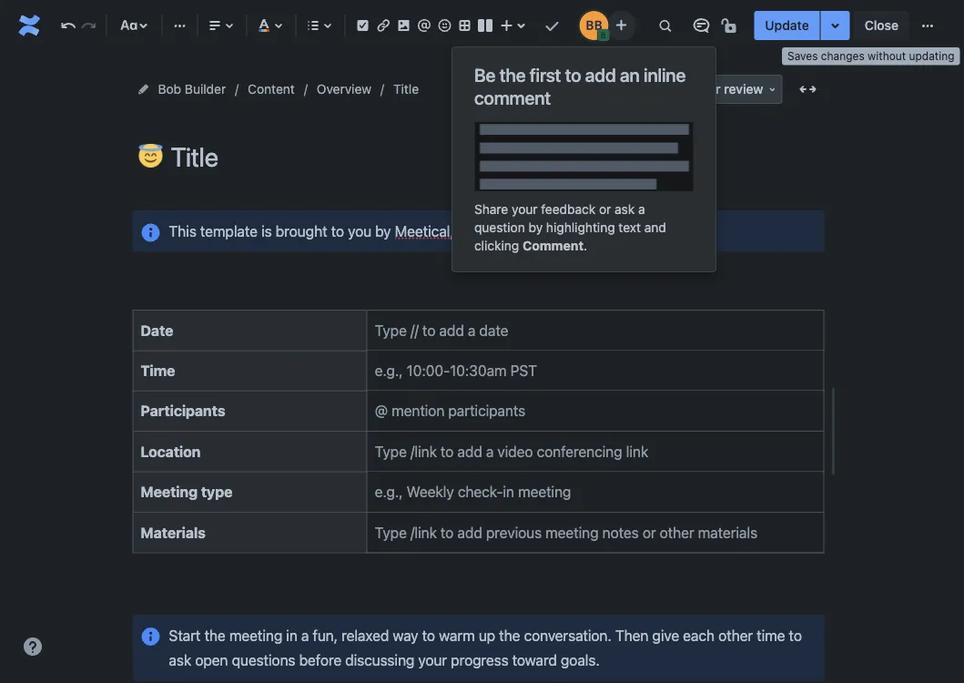 Task type: locate. For each thing, give the bounding box(es) containing it.
warm
[[439, 627, 475, 644]]

the inside be the first to add an inline comment
[[500, 64, 526, 86]]

no restrictions image
[[720, 15, 742, 36]]

saves changes without updating tooltip
[[783, 47, 961, 65]]

by up comment
[[529, 220, 543, 235]]

meeting
[[521, 222, 574, 240], [229, 627, 283, 644]]

panel info image left start
[[140, 626, 162, 648]]

1 vertical spatial your
[[419, 652, 447, 669]]

an
[[620, 64, 640, 86], [458, 222, 474, 240]]

to inside be the first to add an inline comment
[[565, 64, 582, 86]]

close
[[865, 18, 899, 33]]

1 panel info image from the top
[[140, 222, 162, 244]]

comment
[[475, 87, 551, 108]]

comment
[[523, 238, 584, 253]]

1 horizontal spatial by
[[529, 220, 543, 235]]

1 horizontal spatial an
[[620, 64, 640, 86]]

update button
[[755, 11, 821, 40]]

each
[[683, 627, 715, 644]]

your
[[512, 202, 538, 217], [419, 652, 447, 669]]

action item image
[[352, 15, 374, 36]]

1 horizontal spatial ask
[[615, 202, 635, 217]]

1 horizontal spatial a
[[639, 202, 646, 217]]

a inside the start the meeting in a fun, relaxed way to warm up the conversation. then give each other time to ask open questions before discussing your progress toward goals.
[[301, 627, 309, 644]]

1 vertical spatial ask
[[169, 652, 192, 669]]

by right you
[[375, 222, 391, 240]]

meeting type
[[141, 483, 233, 501]]

0 horizontal spatial meeting
[[229, 627, 283, 644]]

bob builder
[[158, 82, 226, 97]]

your down warm
[[419, 652, 447, 669]]

participants
[[141, 402, 225, 420]]

the up comment
[[500, 64, 526, 86]]

0 vertical spatial panel info image
[[140, 222, 162, 244]]

1 vertical spatial an
[[458, 222, 474, 240]]

0 vertical spatial an
[[620, 64, 640, 86]]

0 horizontal spatial your
[[419, 652, 447, 669]]

ask
[[615, 202, 635, 217], [169, 652, 192, 669]]

meeting down feedback
[[521, 222, 574, 240]]

first
[[530, 64, 561, 86]]

the up open
[[205, 627, 226, 644]]

up
[[479, 627, 496, 644]]

1 vertical spatial a
[[301, 627, 309, 644]]

the
[[500, 64, 526, 86], [205, 627, 226, 644], [499, 627, 521, 644]]

1 vertical spatial meeting
[[229, 627, 283, 644]]

builder
[[185, 82, 226, 97]]

changes
[[822, 50, 865, 62]]

confluence image
[[15, 11, 44, 40], [15, 11, 44, 40]]

online
[[478, 222, 517, 240]]

panel info image
[[140, 222, 162, 244], [140, 626, 162, 648]]

an left online
[[458, 222, 474, 240]]

1 vertical spatial panel info image
[[140, 626, 162, 648]]

0 vertical spatial a
[[639, 202, 646, 217]]

update
[[766, 18, 810, 33]]

1 horizontal spatial your
[[512, 202, 538, 217]]

conversation.
[[524, 627, 612, 644]]

meeting inside the start the meeting in a fun, relaxed way to warm up the conversation. then give each other time to ask open questions before discussing your progress toward goals.
[[229, 627, 283, 644]]

a up text at the top of page
[[639, 202, 646, 217]]

0 vertical spatial your
[[512, 202, 538, 217]]

goals.
[[561, 652, 600, 669]]

link image
[[373, 15, 394, 36]]

invite to edit image
[[611, 14, 633, 36]]

panel info image left this at top left
[[140, 222, 162, 244]]

make page full-width image
[[798, 78, 819, 100]]

without
[[868, 50, 907, 62]]

table image
[[454, 15, 476, 36]]

template
[[200, 222, 258, 240]]

inline
[[644, 64, 686, 86]]

content
[[248, 82, 295, 97]]

close button
[[854, 11, 910, 40]]

by
[[529, 220, 543, 235], [375, 222, 391, 240]]

help image
[[22, 636, 44, 658]]

updating
[[910, 50, 955, 62]]

0 vertical spatial meeting
[[521, 222, 574, 240]]

more image
[[917, 15, 939, 36]]

start the meeting in a fun, relaxed way to warm up the conversation. then give each other time to ask open questions before discussing your progress toward goals.
[[169, 627, 806, 669]]

tool.
[[667, 222, 696, 240]]

ask up text at the top of page
[[615, 202, 635, 217]]

0 horizontal spatial ask
[[169, 652, 192, 669]]

an right add
[[620, 64, 640, 86]]

type
[[201, 483, 233, 501]]

the right up
[[499, 627, 521, 644]]

a inside share your feedback or ask a question by highlighting text and clicking
[[639, 202, 646, 217]]

location
[[141, 443, 201, 460]]

:innocent: image
[[139, 144, 163, 168], [139, 144, 163, 168]]

in
[[286, 627, 298, 644]]

to right way
[[422, 627, 435, 644]]

panel info image for this
[[140, 222, 162, 244]]

0 vertical spatial ask
[[615, 202, 635, 217]]

a
[[639, 202, 646, 217], [301, 627, 309, 644]]

text
[[619, 220, 641, 235]]

your up question
[[512, 202, 538, 217]]

or
[[599, 202, 612, 217]]

redo ⌘⇧z image
[[78, 15, 100, 36]]

to
[[565, 64, 582, 86], [331, 222, 344, 240], [422, 627, 435, 644], [789, 627, 803, 644]]

align left image
[[204, 15, 226, 36]]

add
[[586, 64, 616, 86]]

to left add
[[565, 64, 582, 86]]

way
[[393, 627, 419, 644]]

discussing
[[345, 652, 415, 669]]

an inside the main content area, start typing to enter text. text box
[[458, 222, 474, 240]]

0 horizontal spatial a
[[301, 627, 309, 644]]

give
[[653, 627, 680, 644]]

open
[[195, 652, 228, 669]]

ask down start
[[169, 652, 192, 669]]

2 panel info image from the top
[[140, 626, 162, 648]]

mention image
[[413, 15, 435, 36]]

meeting up questions
[[229, 627, 283, 644]]

move this page image
[[136, 82, 151, 97]]

a right in at the left
[[301, 627, 309, 644]]

0 horizontal spatial an
[[458, 222, 474, 240]]

1 horizontal spatial meeting
[[521, 222, 574, 240]]

and
[[645, 220, 667, 235]]

0 horizontal spatial by
[[375, 222, 391, 240]]



Task type: vqa. For each thing, say whether or not it's contained in the screenshot.
2nd panel info icon from the bottom
yes



Task type: describe. For each thing, give the bounding box(es) containing it.
be the first to add an inline comment
[[475, 64, 686, 108]]

bob builder link
[[158, 78, 226, 100]]

your inside share your feedback or ask a question by highlighting text and clicking
[[512, 202, 538, 217]]

materials
[[141, 524, 206, 541]]

bob builder image
[[580, 11, 609, 40]]

time
[[757, 627, 786, 644]]

highlighting
[[547, 220, 616, 235]]

adjust update settings image
[[825, 15, 847, 36]]

undo ⌘z image
[[58, 15, 79, 36]]

question
[[475, 220, 525, 235]]

layouts image
[[475, 15, 497, 36]]

content link
[[248, 78, 295, 100]]

progress
[[451, 652, 509, 669]]

Give this page a title text field
[[171, 142, 825, 172]]

the for start
[[205, 627, 226, 644]]

by inside the main content area, start typing to enter text. text box
[[375, 222, 391, 240]]

questions
[[232, 652, 296, 669]]

meetical,
[[395, 222, 454, 240]]

you
[[348, 222, 372, 240]]

this
[[169, 222, 197, 240]]

share
[[475, 202, 509, 217]]

your inside the start the meeting in a fun, relaxed way to warm up the conversation. then give each other time to ask open questions before discussing your progress toward goals.
[[419, 652, 447, 669]]

brought
[[276, 222, 328, 240]]

bob
[[158, 82, 181, 97]]

be
[[475, 64, 496, 86]]

relaxed
[[342, 627, 389, 644]]

date
[[141, 321, 173, 339]]

saved image
[[541, 15, 563, 36]]

this template is brought to you by meetical, an online meeting management tool.
[[169, 222, 696, 240]]

saves changes without updating
[[788, 50, 955, 62]]

share your feedback or ask a question by highlighting text and clicking
[[475, 202, 667, 253]]

start
[[169, 627, 201, 644]]

meeting
[[141, 483, 198, 501]]

text styles image
[[118, 15, 140, 36]]

comment .
[[523, 238, 588, 253]]

ask inside share your feedback or ask a question by highlighting text and clicking
[[615, 202, 635, 217]]

add image, video, or file image
[[393, 15, 415, 36]]

other
[[719, 627, 753, 644]]

before
[[299, 652, 342, 669]]

to left you
[[331, 222, 344, 240]]

feedback
[[541, 202, 596, 217]]

Main content area, start typing to enter text. text field
[[122, 210, 838, 683]]

ask inside the start the meeting in a fun, relaxed way to warm up the conversation. then give each other time to ask open questions before discussing your progress toward goals.
[[169, 652, 192, 669]]

an inside be the first to add an inline comment
[[620, 64, 640, 86]]

saves
[[788, 50, 819, 62]]

by inside share your feedback or ask a question by highlighting text and clicking
[[529, 220, 543, 235]]

time
[[141, 362, 175, 379]]

overview
[[317, 82, 372, 97]]

comment icon image
[[691, 15, 713, 36]]

fun,
[[313, 627, 338, 644]]

management
[[577, 222, 663, 240]]

emoji image
[[434, 15, 456, 36]]

.
[[584, 238, 588, 253]]

title
[[394, 82, 419, 97]]

title link
[[394, 78, 419, 100]]

panel info image for start
[[140, 626, 162, 648]]

to right time
[[789, 627, 803, 644]]

the for be
[[500, 64, 526, 86]]

toward
[[513, 652, 557, 669]]

is
[[262, 222, 272, 240]]

lists image
[[302, 15, 324, 36]]

clicking
[[475, 238, 520, 253]]

find and replace image
[[654, 15, 676, 36]]

then
[[616, 627, 649, 644]]

overview link
[[317, 78, 372, 100]]

more formatting image
[[169, 15, 191, 36]]



